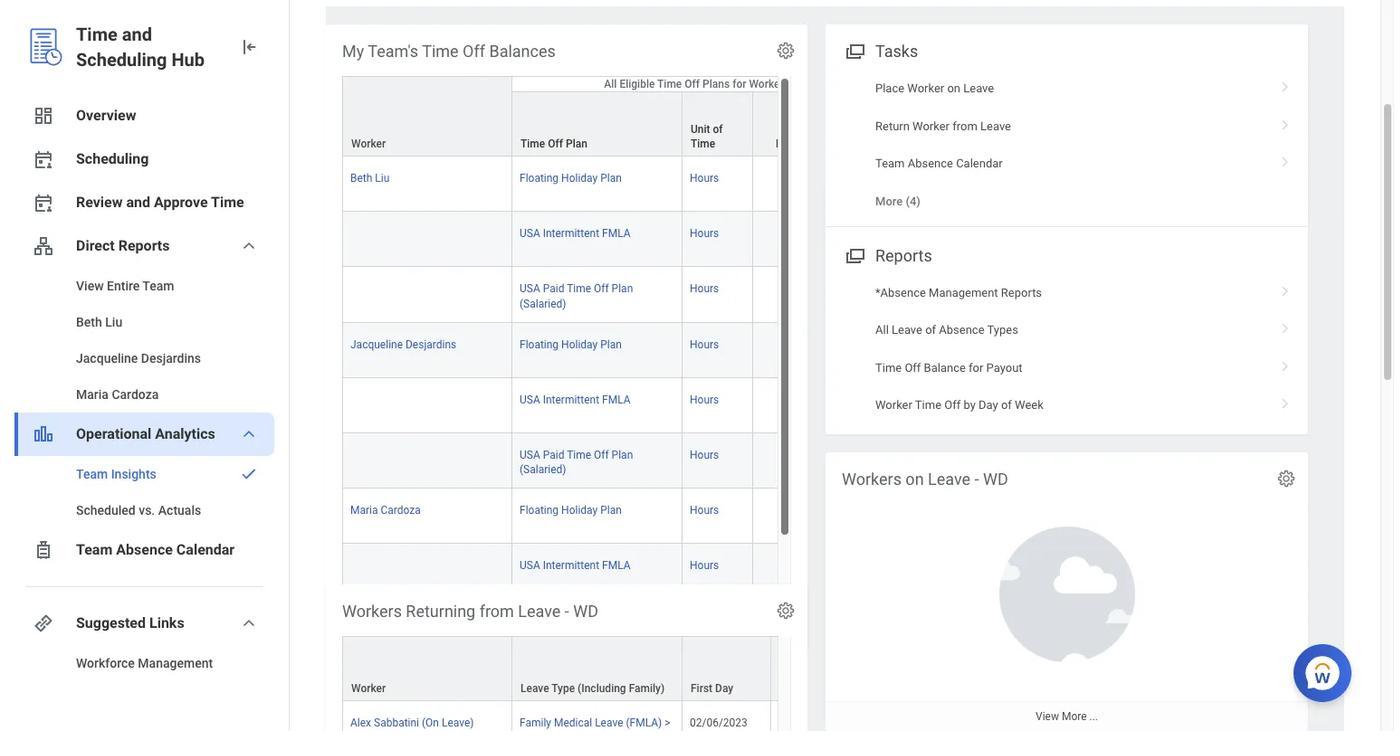 Task type: locate. For each thing, give the bounding box(es) containing it.
chart image
[[33, 424, 54, 446]]

8 row from the top
[[342, 434, 877, 489]]

cell for third hours link
[[342, 268, 513, 323]]

calendar inside list
[[956, 157, 1003, 170]]

0 vertical spatial workers
[[842, 470, 902, 489]]

2 chevron right image from the top
[[1274, 150, 1298, 168]]

intermittent
[[543, 228, 600, 240], [543, 394, 600, 406], [543, 560, 600, 572]]

2 list from the top
[[826, 274, 1308, 424]]

1 chevron down small image from the top
[[238, 424, 260, 446]]

row containing alex sabbatini (on leave)
[[342, 702, 1394, 732]]

2 chevron down small image from the top
[[238, 613, 260, 635]]

1 horizontal spatial beth liu
[[350, 172, 390, 185]]

scheduling up the "overview"
[[76, 49, 167, 71]]

0 vertical spatial -
[[975, 470, 979, 489]]

team right entire at the top left of page
[[142, 279, 174, 293]]

jacqueline
[[350, 338, 403, 351], [76, 351, 138, 366]]

and right review
[[126, 194, 150, 211]]

1 horizontal spatial view more ... link
[[826, 702, 1308, 732]]

for
[[733, 78, 747, 91], [969, 361, 984, 374]]

1 (salaried) from the top
[[520, 297, 566, 310]]

16
[[804, 172, 816, 185], [804, 338, 816, 351], [804, 504, 816, 517]]

3 usa intermittent fmla from the top
[[520, 560, 631, 572]]

maria inside direct reports element
[[76, 388, 109, 402]]

4 row from the top
[[342, 212, 877, 268]]

of
[[713, 123, 723, 136], [926, 323, 936, 337], [1001, 398, 1012, 412]]

family)
[[629, 683, 665, 696]]

0 horizontal spatial calendar
[[176, 541, 235, 559]]

view entire team
[[76, 279, 174, 293]]

reports up types
[[1001, 286, 1042, 299]]

0 vertical spatial from
[[953, 119, 978, 133]]

1 vertical spatial -
[[565, 602, 569, 621]]

0 horizontal spatial desjardins
[[141, 351, 201, 366]]

team absence calendar inside navigation pane region
[[76, 541, 235, 559]]

all inside "popup button"
[[604, 78, 617, 91]]

chevron right image inside *absence management reports link
[[1274, 280, 1298, 298]]

time inside "link"
[[876, 361, 902, 374]]

1 horizontal spatial cardoza
[[381, 504, 421, 517]]

team down return
[[876, 157, 905, 170]]

2 usa intermittent fmla from the top
[[520, 394, 631, 406]]

leave inside family medical leave (fmla) >
[[595, 717, 623, 730]]

1 horizontal spatial workers
[[842, 470, 902, 489]]

worker column header down my team's time off balances
[[342, 76, 513, 158]]

list
[[826, 70, 1308, 221], [826, 274, 1308, 424]]

3 chevron right image from the top
[[1274, 280, 1298, 298]]

2 usa paid time off plan (salaried) from the top
[[520, 449, 633, 476]]

floating holiday plan
[[520, 172, 622, 185], [520, 338, 622, 351], [520, 504, 622, 517]]

0 vertical spatial maria
[[76, 388, 109, 402]]

0 vertical spatial fmla
[[602, 228, 631, 240]]

2 worker column header from the top
[[342, 637, 513, 703]]

1 hours from the top
[[690, 172, 719, 185]]

place
[[876, 82, 905, 95]]

1 paid from the top
[[543, 283, 565, 296]]

reports up *absence
[[876, 246, 932, 265]]

from inside list
[[953, 119, 978, 133]]

calendar user solid image inside 'scheduling' link
[[33, 149, 54, 170]]

balance inside "link"
[[924, 361, 966, 374]]

2 usa from the top
[[520, 283, 540, 296]]

view more ... inside workers on leave - wd element
[[1036, 711, 1098, 724]]

chevron right image for tasks
[[1274, 75, 1298, 93]]

off inside popup button
[[548, 138, 563, 150]]

hours for 8th hours link from the bottom of the my team's time off balances element
[[690, 172, 719, 185]]

management
[[929, 286, 998, 299], [138, 656, 213, 671]]

liu inside my team's time off balances element
[[375, 172, 390, 185]]

0 vertical spatial and
[[122, 24, 152, 45]]

0 horizontal spatial liu
[[105, 315, 122, 330]]

from for returning
[[480, 602, 514, 621]]

1 horizontal spatial maria cardoza
[[350, 504, 421, 517]]

more inside workers on leave - wd element
[[1062, 711, 1087, 724]]

row containing unit of time
[[342, 77, 877, 158]]

for left "payout"
[[969, 361, 984, 374]]

review
[[76, 194, 123, 211]]

0 vertical spatial beth
[[350, 172, 372, 185]]

0 vertical spatial view more ... link
[[326, 617, 808, 647]]

suggested
[[76, 615, 146, 632]]

2 (salaried) from the top
[[520, 464, 566, 476]]

1 vertical spatial (salaried)
[[520, 464, 566, 476]]

1 horizontal spatial jacqueline
[[350, 338, 403, 351]]

view inside direct reports element
[[76, 279, 104, 293]]

1 vertical spatial 16
[[804, 338, 816, 351]]

1 vertical spatial liu
[[105, 315, 122, 330]]

2 menu group image from the top
[[842, 242, 867, 267]]

1 menu group image from the top
[[842, 38, 867, 62]]

3 intermittent from the top
[[543, 560, 600, 572]]

worker button down my team's time off balances
[[343, 77, 512, 156]]

12 row from the top
[[342, 702, 1394, 732]]

chevron right image inside all leave of absence types link
[[1274, 317, 1298, 335]]

calendar user solid image inside review and approve time link
[[33, 192, 54, 214]]

family
[[520, 717, 551, 730]]

1 vertical spatial management
[[138, 656, 213, 671]]

1 list from the top
[[826, 70, 1308, 221]]

4 chevron right image from the top
[[1274, 392, 1298, 410]]

from down "place worker on leave"
[[953, 119, 978, 133]]

hours for third hours link from the bottom
[[690, 449, 719, 462]]

plan
[[566, 138, 588, 150], [600, 172, 622, 185], [612, 283, 633, 296], [600, 338, 622, 351], [612, 449, 633, 462], [600, 504, 622, 517]]

operational
[[76, 426, 152, 443]]

maria cardoza link inside navigation pane region
[[14, 377, 274, 413]]

reports
[[118, 237, 170, 254], [876, 246, 932, 265], [1001, 286, 1042, 299]]

2 horizontal spatial reports
[[1001, 286, 1042, 299]]

2 horizontal spatial view
[[1036, 711, 1059, 724]]

16 for beth liu
[[804, 172, 816, 185]]

2 usa intermittent fmla link from the top
[[520, 390, 631, 406]]

row
[[342, 76, 877, 158], [342, 77, 877, 158], [342, 157, 877, 212], [342, 212, 877, 268], [342, 268, 877, 323], [342, 323, 877, 378], [342, 378, 877, 434], [342, 434, 877, 489], [342, 489, 877, 544], [342, 544, 877, 600], [342, 637, 1394, 703], [342, 702, 1394, 732]]

0 vertical spatial floating
[[520, 172, 559, 185]]

1 vertical spatial worker column header
[[342, 637, 513, 703]]

maria
[[76, 388, 109, 402], [350, 504, 378, 517]]

leave down "place worker on leave"
[[981, 119, 1011, 133]]

list containing *absence management reports
[[826, 274, 1308, 424]]

1 vertical spatial view
[[536, 626, 559, 638]]

leave left (fmla)
[[595, 717, 623, 730]]

chevron right image for types
[[1274, 317, 1298, 335]]

operational analytics
[[76, 426, 215, 443]]

hours for third hours link
[[690, 283, 719, 296]]

0 horizontal spatial reports
[[118, 237, 170, 254]]

0 horizontal spatial from
[[480, 602, 514, 621]]

usa intermittent fmla for second hours link
[[520, 228, 631, 240]]

3 floating holiday plan link from the top
[[520, 501, 622, 517]]

view inside workers on leave - wd element
[[1036, 711, 1059, 724]]

view more ... link for workers on leave - wd
[[826, 702, 1308, 732]]

16 down 200
[[804, 504, 816, 517]]

2 vertical spatial floating holiday plan
[[520, 504, 622, 517]]

2 holiday from the top
[[561, 338, 598, 351]]

worker button up (on
[[343, 638, 512, 701]]

paid for 200
[[543, 449, 565, 462]]

1 horizontal spatial balance
[[924, 361, 966, 374]]

1 vertical spatial calendar user solid image
[[33, 192, 54, 214]]

7 row from the top
[[342, 378, 877, 434]]

desjardins inside direct reports element
[[141, 351, 201, 366]]

from for worker
[[953, 119, 978, 133]]

1 usa from the top
[[520, 228, 540, 240]]

2 floating holiday plan link from the top
[[520, 335, 622, 351]]

0 vertical spatial list
[[826, 70, 1308, 221]]

analytics
[[155, 426, 215, 443]]

1 floating from the top
[[520, 172, 559, 185]]

2 scheduling from the top
[[76, 150, 149, 168]]

0 vertical spatial chevron down small image
[[238, 424, 260, 446]]

menu group image
[[842, 38, 867, 62], [842, 242, 867, 267]]

- up the leave type (including family) popup button
[[565, 602, 569, 621]]

suggested links
[[76, 615, 184, 632]]

chevron down small image up check icon
[[238, 424, 260, 446]]

absence
[[908, 157, 953, 170], [939, 323, 985, 337], [116, 541, 173, 559]]

2 16 from the top
[[804, 338, 816, 351]]

0 vertical spatial floating holiday plan
[[520, 172, 622, 185]]

usa paid time off plan (salaried) link
[[520, 279, 633, 310], [520, 445, 633, 476]]

maria cardoza link
[[14, 377, 274, 413], [350, 501, 421, 517]]

2 intermittent from the top
[[543, 394, 600, 406]]

from
[[953, 119, 978, 133], [480, 602, 514, 621]]

chevron down small image
[[238, 424, 260, 446], [238, 613, 260, 635]]

0 vertical spatial view
[[76, 279, 104, 293]]

calendar user solid image down the dashboard image in the left top of the page
[[33, 149, 54, 170]]

5 usa from the top
[[520, 560, 540, 572]]

1 holiday from the top
[[561, 172, 598, 185]]

0 vertical spatial on
[[948, 82, 961, 95]]

all for all leave of absence types
[[876, 323, 889, 337]]

view more ... link for my team's time off balances
[[326, 617, 808, 647]]

management for *absence
[[929, 286, 998, 299]]

0 vertical spatial floating holiday plan link
[[520, 169, 622, 185]]

scheduling inside 'scheduling' link
[[76, 150, 149, 168]]

chevron down small image right links
[[238, 613, 260, 635]]

1 chevron right image from the top
[[1274, 75, 1298, 93]]

and for time
[[122, 24, 152, 45]]

16 for maria cardoza
[[804, 504, 816, 517]]

chevron right image inside time off balance for payout "link"
[[1274, 355, 1298, 373]]

1 scheduling from the top
[[76, 49, 167, 71]]

chevron right image
[[1274, 113, 1298, 131], [1274, 317, 1298, 335], [1274, 355, 1298, 373], [1274, 392, 1298, 410]]

0 vertical spatial jacqueline
[[350, 338, 403, 351]]

absence inside navigation pane region
[[116, 541, 173, 559]]

3 row from the top
[[342, 157, 877, 212]]

chevron right image inside the return worker from leave link
[[1274, 113, 1298, 131]]

1 worker column header from the top
[[342, 76, 513, 158]]

2 floating from the top
[[520, 338, 559, 351]]

16 down balance 'popup button'
[[804, 172, 816, 185]]

1 vertical spatial absence
[[939, 323, 985, 337]]

first day button
[[683, 638, 771, 701]]

0 vertical spatial team absence calendar link
[[826, 145, 1308, 182]]

absence down *absence management reports
[[939, 323, 985, 337]]

all
[[604, 78, 617, 91], [876, 323, 889, 337]]

of left week at bottom right
[[1001, 398, 1012, 412]]

1 chevron right image from the top
[[1274, 113, 1298, 131]]

2 vertical spatial 16
[[804, 504, 816, 517]]

1 vertical spatial menu group image
[[842, 242, 867, 267]]

from right returning
[[480, 602, 514, 621]]

management down links
[[138, 656, 213, 671]]

wd down worker time off by day of week
[[983, 470, 1008, 489]]

1 horizontal spatial maria
[[350, 504, 378, 517]]

team inside direct reports element
[[142, 279, 174, 293]]

cell for eighth hours link from the top of the my team's time off balances element
[[342, 544, 513, 600]]

maria cardoza
[[76, 388, 159, 402], [350, 504, 421, 517]]

0 vertical spatial 0
[[810, 228, 816, 240]]

hours for 2nd hours link from the bottom
[[690, 504, 719, 517]]

and up overview link
[[122, 24, 152, 45]]

balance
[[776, 138, 815, 150], [924, 361, 966, 374]]

1 vertical spatial cardoza
[[381, 504, 421, 517]]

dashboard image
[[33, 105, 54, 127]]

beth liu
[[350, 172, 390, 185], [76, 315, 122, 330]]

team inside list
[[876, 157, 905, 170]]

row containing beth liu
[[342, 157, 877, 212]]

absence down scheduled vs. actuals link
[[116, 541, 173, 559]]

1 horizontal spatial for
[[969, 361, 984, 374]]

4 usa from the top
[[520, 449, 540, 462]]

0 vertical spatial liu
[[375, 172, 390, 185]]

for inside "link"
[[969, 361, 984, 374]]

jacqueline inside my team's time off balances element
[[350, 338, 403, 351]]

workers on leave - wd element
[[826, 453, 1308, 732]]

floating holiday plan link for maria cardoza
[[520, 501, 622, 517]]

team absence calendar down vs.
[[76, 541, 235, 559]]

workers for workers returning from leave - wd
[[342, 602, 402, 621]]

0 vertical spatial cardoza
[[112, 388, 159, 402]]

workers
[[842, 470, 902, 489], [342, 602, 402, 621]]

... for my team's time off balances
[[589, 626, 598, 638]]

5 hours from the top
[[690, 394, 719, 406]]

cell
[[342, 212, 513, 268], [342, 268, 513, 323], [342, 378, 513, 434], [342, 434, 513, 489], [342, 544, 513, 600], [771, 702, 860, 732]]

16 for jacqueline desjardins
[[804, 338, 816, 351]]

leave up return worker from leave
[[964, 82, 994, 95]]

1 vertical spatial scheduling
[[76, 150, 149, 168]]

6 hours from the top
[[690, 449, 719, 462]]

desjardins inside my team's time off balances element
[[406, 338, 457, 351]]

balance down all leave of absence types on the right of page
[[924, 361, 966, 374]]

0 horizontal spatial ...
[[589, 626, 598, 638]]

5 hours link from the top
[[690, 390, 719, 406]]

2 horizontal spatial more
[[1062, 711, 1087, 724]]

worker column header up (on
[[342, 637, 513, 703]]

intermittent for cell corresponding to second hours link usa intermittent fmla "link"
[[543, 228, 600, 240]]

day inside first day popup button
[[715, 683, 734, 696]]

jacqueline desjardins inside direct reports element
[[76, 351, 201, 366]]

day
[[979, 398, 998, 412], [715, 683, 734, 696]]

floating holiday plan for jacqueline desjardins
[[520, 338, 622, 351]]

management inside navigation pane region
[[138, 656, 213, 671]]

16 down 142.97
[[804, 338, 816, 351]]

management up all leave of absence types on the right of page
[[929, 286, 998, 299]]

2 vertical spatial absence
[[116, 541, 173, 559]]

1 vertical spatial team absence calendar
[[76, 541, 235, 559]]

1 vertical spatial intermittent
[[543, 394, 600, 406]]

on up return worker from leave
[[948, 82, 961, 95]]

my team's time off balances element
[[326, 24, 877, 655]]

11 row from the top
[[342, 637, 1394, 703]]

*absence management reports link
[[826, 274, 1308, 312]]

all left eligible
[[604, 78, 617, 91]]

1 vertical spatial ...
[[1090, 711, 1098, 724]]

0 vertical spatial usa paid time off plan (salaried)
[[520, 283, 633, 310]]

8 hours from the top
[[690, 560, 719, 572]]

1 vertical spatial floating holiday plan link
[[520, 335, 622, 351]]

jacqueline inside direct reports element
[[76, 351, 138, 366]]

0 vertical spatial day
[[979, 398, 998, 412]]

family medical leave (fmla) > link
[[520, 714, 671, 732]]

chevron right image inside 'place worker on leave' link
[[1274, 75, 1298, 93]]

wd up the leave type (including family) popup button
[[573, 602, 599, 621]]

maria cardoza inside direct reports element
[[76, 388, 159, 402]]

chevron down small image inside "suggested links" dropdown button
[[238, 613, 260, 635]]

1 usa paid time off plan (salaried) from the top
[[520, 283, 633, 310]]

leave type (including family) column header
[[513, 637, 683, 703]]

1 usa intermittent fmla link from the top
[[520, 224, 631, 240]]

0 horizontal spatial maria cardoza
[[76, 388, 159, 402]]

0 vertical spatial team absence calendar
[[876, 157, 1003, 170]]

worker column header
[[342, 76, 513, 158], [342, 637, 513, 703]]

calendar user solid image
[[33, 149, 54, 170], [33, 192, 54, 214]]

of up time off balance for payout
[[926, 323, 936, 337]]

more for my team's time off balances
[[562, 626, 587, 638]]

of inside unit of time
[[713, 123, 723, 136]]

1 horizontal spatial beth liu link
[[350, 169, 390, 185]]

return worker from leave link
[[826, 107, 1308, 145]]

reports up view entire team link at the left of the page
[[118, 237, 170, 254]]

maria cardoza link inside my team's time off balances element
[[350, 501, 421, 517]]

2 row from the top
[[342, 77, 877, 158]]

on down worker time off by day of week
[[906, 470, 924, 489]]

2 vertical spatial more
[[1062, 711, 1087, 724]]

off inside "link"
[[905, 361, 921, 374]]

balance right unit of time popup button
[[776, 138, 815, 150]]

1 floating holiday plan link from the top
[[520, 169, 622, 185]]

list for reports
[[826, 274, 1308, 424]]

scheduling down the "overview"
[[76, 150, 149, 168]]

team absence calendar link
[[826, 145, 1308, 182], [14, 529, 274, 572]]

absence down return worker from leave
[[908, 157, 953, 170]]

jacqueline desjardins link
[[350, 335, 457, 351], [14, 340, 274, 377]]

3 floating from the top
[[520, 504, 559, 517]]

configure workers on leave - wd image
[[1277, 469, 1297, 489]]

(salaried) for 200
[[520, 464, 566, 476]]

first
[[691, 683, 713, 696]]

0 horizontal spatial more
[[562, 626, 587, 638]]

usa for second hours link
[[520, 228, 540, 240]]

2 0 from the top
[[810, 394, 816, 406]]

0 horizontal spatial on
[[906, 470, 924, 489]]

1 horizontal spatial desjardins
[[406, 338, 457, 351]]

2 vertical spatial intermittent
[[543, 560, 600, 572]]

(fmla)
[[626, 717, 662, 730]]

of right unit
[[713, 123, 723, 136]]

view entire team link
[[14, 268, 274, 304]]

floating for beth liu
[[520, 172, 559, 185]]

1 horizontal spatial team absence calendar
[[876, 157, 1003, 170]]

team absence calendar link down vs.
[[14, 529, 274, 572]]

leave left type
[[521, 683, 549, 696]]

direct reports button
[[14, 225, 274, 268]]

hours for second hours link
[[690, 228, 719, 240]]

time and scheduling hub
[[76, 24, 205, 71]]

hours link
[[690, 169, 719, 185], [690, 224, 719, 240], [690, 279, 719, 296], [690, 335, 719, 351], [690, 390, 719, 406], [690, 445, 719, 462], [690, 501, 719, 517], [690, 556, 719, 572]]

1 horizontal spatial wd
[[983, 470, 1008, 489]]

floating holiday plan link
[[520, 169, 622, 185], [520, 335, 622, 351], [520, 501, 622, 517]]

paid
[[543, 283, 565, 296], [543, 449, 565, 462]]

calendar user solid image for review and approve time
[[33, 192, 54, 214]]

0 horizontal spatial wd
[[573, 602, 599, 621]]

2 chevron right image from the top
[[1274, 317, 1298, 335]]

menu group image for tasks
[[842, 38, 867, 62]]

- down by
[[975, 470, 979, 489]]

calendar user solid image up view team icon
[[33, 192, 54, 214]]

and inside review and approve time link
[[126, 194, 150, 211]]

2 floating holiday plan from the top
[[520, 338, 622, 351]]

5 row from the top
[[342, 268, 877, 323]]

1 horizontal spatial more
[[876, 195, 903, 208]]

0
[[810, 228, 816, 240], [810, 394, 816, 406], [810, 560, 816, 572]]

... inside my team's time off balances element
[[589, 626, 598, 638]]

jacqueline desjardins inside my team's time off balances element
[[350, 338, 457, 351]]

1 0 from the top
[[810, 228, 816, 240]]

operational analytics button
[[14, 413, 274, 456]]

direct reports element
[[14, 268, 274, 413]]

scheduling inside time and scheduling hub
[[76, 49, 167, 71]]

2 calendar user solid image from the top
[[33, 192, 54, 214]]

1 16 from the top
[[804, 172, 816, 185]]

7 hours link from the top
[[690, 501, 719, 517]]

view more ...
[[536, 626, 598, 638], [1036, 711, 1098, 724]]

4 hours from the top
[[690, 338, 719, 351]]

3 chevron right image from the top
[[1274, 355, 1298, 373]]

all down *absence
[[876, 323, 889, 337]]

2 hours from the top
[[690, 228, 719, 240]]

0 horizontal spatial workers
[[342, 602, 402, 621]]

calendar down return worker from leave
[[956, 157, 1003, 170]]

check image
[[238, 465, 260, 484]]

1 vertical spatial paid
[[543, 449, 565, 462]]

... inside workers on leave - wd element
[[1090, 711, 1098, 724]]

jacqueline desjardins
[[350, 338, 457, 351], [76, 351, 201, 366]]

3 hours from the top
[[690, 283, 719, 296]]

6 row from the top
[[342, 323, 877, 378]]

1 horizontal spatial view more ...
[[1036, 711, 1098, 724]]

3 fmla from the top
[[602, 560, 631, 572]]

configure workers returning from leave - wd image
[[776, 601, 796, 621]]

0 vertical spatial usa intermittent fmla
[[520, 228, 631, 240]]

0 horizontal spatial all
[[604, 78, 617, 91]]

3 16 from the top
[[804, 504, 816, 517]]

1 vertical spatial 0
[[810, 394, 816, 406]]

3 usa from the top
[[520, 394, 540, 406]]

wd
[[983, 470, 1008, 489], [573, 602, 599, 621]]

balance button
[[753, 92, 823, 156]]

management for workforce
[[138, 656, 213, 671]]

1 vertical spatial beth liu
[[76, 315, 122, 330]]

link image
[[33, 613, 54, 635]]

hub
[[171, 49, 205, 71]]

chevron right image for day
[[1274, 392, 1298, 410]]

menu group image for reports
[[842, 242, 867, 267]]

3 holiday from the top
[[561, 504, 598, 517]]

cell for second hours link
[[342, 212, 513, 268]]

chevron right image for payout
[[1274, 355, 1298, 373]]

unit of time
[[691, 123, 723, 150]]

7 hours from the top
[[690, 504, 719, 517]]

view more ... inside my team's time off balances element
[[536, 626, 598, 638]]

0 vertical spatial management
[[929, 286, 998, 299]]

more for workers on leave - wd
[[1062, 711, 1087, 724]]

reports inside dropdown button
[[118, 237, 170, 254]]

0 for eighth hours link from the top of the my team's time off balances element
[[810, 560, 816, 572]]

holiday
[[561, 172, 598, 185], [561, 338, 598, 351], [561, 504, 598, 517]]

leave
[[964, 82, 994, 95], [981, 119, 1011, 133], [892, 323, 923, 337], [928, 470, 971, 489], [518, 602, 561, 621], [521, 683, 549, 696], [595, 717, 623, 730]]

usa for eighth hours link from the top of the my team's time off balances element
[[520, 560, 540, 572]]

0 vertical spatial calendar
[[956, 157, 1003, 170]]

worker button
[[343, 77, 512, 156], [343, 638, 512, 701]]

1 usa paid time off plan (salaried) link from the top
[[520, 279, 633, 310]]

(salaried)
[[520, 297, 566, 310], [520, 464, 566, 476]]

hours for eighth hours link from the top of the my team's time off balances element
[[690, 560, 719, 572]]

1 vertical spatial usa paid time off plan (salaried)
[[520, 449, 633, 476]]

>
[[665, 717, 671, 730]]

0 vertical spatial 16
[[804, 172, 816, 185]]

maria cardoza inside row
[[350, 504, 421, 517]]

0 horizontal spatial beth
[[76, 315, 102, 330]]

and inside time and scheduling hub
[[122, 24, 152, 45]]

week
[[1015, 398, 1044, 412]]

02/06/2023
[[690, 717, 748, 730]]

0 for 4th hours link from the bottom of the my team's time off balances element
[[810, 394, 816, 406]]

team absence calendar down return worker from leave
[[876, 157, 1003, 170]]

day right first
[[715, 683, 734, 696]]

2 usa paid time off plan (salaried) link from the top
[[520, 445, 633, 476]]

2 vertical spatial fmla
[[602, 560, 631, 572]]

1 vertical spatial usa intermittent fmla link
[[520, 390, 631, 406]]

9 row from the top
[[342, 489, 877, 544]]

2 fmla from the top
[[602, 394, 631, 406]]

for right plans
[[733, 78, 747, 91]]

off inside "popup button"
[[685, 78, 700, 91]]

3 floating holiday plan from the top
[[520, 504, 622, 517]]

1 horizontal spatial beth
[[350, 172, 372, 185]]

1 usa intermittent fmla from the top
[[520, 228, 631, 240]]

3 0 from the top
[[810, 560, 816, 572]]

workers returning from leave - wd element
[[326, 585, 1394, 732]]

calendar down actuals
[[176, 541, 235, 559]]

1 intermittent from the top
[[543, 228, 600, 240]]

0 horizontal spatial view more ...
[[536, 626, 598, 638]]

day right by
[[979, 398, 998, 412]]

team absence calendar link down 'place worker on leave' link
[[826, 145, 1308, 182]]

calendar
[[956, 157, 1003, 170], [176, 541, 235, 559]]

view inside my team's time off balances element
[[536, 626, 559, 638]]

worker column header inside workers returning from leave - wd element
[[342, 637, 513, 703]]

2 vertical spatial floating
[[520, 504, 559, 517]]

2 horizontal spatial of
[[1001, 398, 1012, 412]]

2 paid from the top
[[543, 449, 565, 462]]

1 calendar user solid image from the top
[[33, 149, 54, 170]]

1 floating holiday plan from the top
[[520, 172, 622, 185]]

0 horizontal spatial jacqueline desjardins
[[76, 351, 201, 366]]

1 vertical spatial balance
[[924, 361, 966, 374]]

...
[[589, 626, 598, 638], [1090, 711, 1098, 724]]

chevron right image for reports
[[1274, 280, 1298, 298]]

list containing place worker on leave
[[826, 70, 1308, 221]]

1 vertical spatial list
[[826, 274, 1308, 424]]

more inside dropdown button
[[876, 195, 903, 208]]

chevron right image
[[1274, 75, 1298, 93], [1274, 150, 1298, 168], [1274, 280, 1298, 298]]

types
[[987, 323, 1019, 337]]

chevron right image inside worker time off by day of week link
[[1274, 392, 1298, 410]]

team
[[876, 157, 905, 170], [142, 279, 174, 293], [76, 467, 108, 482], [76, 541, 113, 559]]

links
[[149, 615, 184, 632]]

row containing worker
[[342, 637, 1394, 703]]

0 horizontal spatial maria
[[76, 388, 109, 402]]

team absence calendar inside list
[[876, 157, 1003, 170]]

3 usa intermittent fmla link from the top
[[520, 556, 631, 572]]

cell for 4th hours link from the bottom of the my team's time off balances element
[[342, 378, 513, 434]]

liu
[[375, 172, 390, 185], [105, 315, 122, 330]]

more inside my team's time off balances element
[[562, 626, 587, 638]]

0 vertical spatial for
[[733, 78, 747, 91]]

more (4) link
[[826, 182, 1308, 221]]

transformation import image
[[238, 36, 260, 58]]

team up the scheduled at the bottom of page
[[76, 467, 108, 482]]

1 vertical spatial maria cardoza link
[[350, 501, 421, 517]]

1 row from the top
[[342, 76, 877, 158]]



Task type: vqa. For each thing, say whether or not it's contained in the screenshot.


Task type: describe. For each thing, give the bounding box(es) containing it.
row containing all eligible time off plans for worker
[[342, 76, 877, 158]]

task timeoff image
[[33, 540, 54, 561]]

balance inside 'popup button'
[[776, 138, 815, 150]]

intermittent for usa intermittent fmla "link" related to eighth hours link from the top of the my team's time off balances element's cell
[[543, 560, 600, 572]]

2 hours link from the top
[[690, 224, 719, 240]]

return
[[876, 119, 910, 133]]

team inside operational analytics element
[[76, 467, 108, 482]]

holiday for maria cardoza
[[561, 504, 598, 517]]

my team's time off balances
[[342, 42, 556, 61]]

alex sabbatini (on leave) link
[[350, 714, 474, 730]]

usa intermittent fmla link for cell corresponding to second hours link
[[520, 224, 631, 240]]

floating for jacqueline desjardins
[[520, 338, 559, 351]]

leave type (including family) button
[[513, 638, 682, 701]]

scheduled vs. actuals
[[76, 503, 201, 518]]

floating holiday plan link for beth liu
[[520, 169, 622, 185]]

team's
[[368, 42, 418, 61]]

usa for 4th hours link from the bottom of the my team's time off balances element
[[520, 394, 540, 406]]

more (4)
[[876, 195, 921, 208]]

time inside "popup button"
[[657, 78, 682, 91]]

usa intermittent fmla link for eighth hours link from the top of the my team's time off balances element's cell
[[520, 556, 631, 572]]

overview
[[76, 107, 136, 124]]

1 horizontal spatial reports
[[876, 246, 932, 265]]

usa paid time off plan (salaried) for 200
[[520, 449, 633, 476]]

first day column header
[[683, 637, 771, 703]]

worker time off by day of week
[[876, 398, 1044, 412]]

intermittent for usa intermittent fmla "link" associated with cell associated with 4th hours link from the bottom of the my team's time off balances element
[[543, 394, 600, 406]]

all eligible time off plans for worker button
[[513, 77, 876, 92]]

0 horizontal spatial -
[[565, 602, 569, 621]]

entire
[[107, 279, 140, 293]]

1 vertical spatial wd
[[573, 602, 599, 621]]

(including
[[578, 683, 626, 696]]

workers returning from leave - wd
[[342, 602, 599, 621]]

beth inside my team's time off balances element
[[350, 172, 372, 185]]

eligible
[[620, 78, 655, 91]]

unit of time button
[[683, 92, 752, 156]]

(4)
[[906, 195, 921, 208]]

1 worker button from the top
[[343, 77, 512, 156]]

worker time off by day of week link
[[826, 387, 1308, 424]]

time and scheduling hub element
[[76, 22, 224, 72]]

alex
[[350, 717, 371, 730]]

time off balance for payout link
[[826, 349, 1308, 387]]

jacqueline desjardins link inside my team's time off balances element
[[350, 335, 457, 351]]

direct
[[76, 237, 115, 254]]

scheduling link
[[14, 138, 274, 181]]

scheduled
[[76, 503, 136, 518]]

1 horizontal spatial of
[[926, 323, 936, 337]]

floating for maria cardoza
[[520, 504, 559, 517]]

usa intermittent fmla for 4th hours link from the bottom of the my team's time off balances element
[[520, 394, 631, 406]]

leave up type
[[518, 602, 561, 621]]

cardoza inside my team's time off balances element
[[381, 504, 421, 517]]

usa paid time off plan (salaried) link for 142.97
[[520, 279, 633, 310]]

8 hours link from the top
[[690, 556, 719, 572]]

view more ... for workers on leave - wd
[[1036, 711, 1098, 724]]

10 row from the top
[[342, 544, 877, 600]]

approve
[[154, 194, 208, 211]]

view more ... for my team's time off balances
[[536, 626, 598, 638]]

usa for third hours link from the bottom
[[520, 449, 540, 462]]

calendar inside navigation pane region
[[176, 541, 235, 559]]

workforce management link
[[14, 646, 274, 682]]

time off plan button
[[513, 92, 682, 156]]

first day
[[691, 683, 734, 696]]

suggested links button
[[14, 602, 274, 646]]

chevron down small image for links
[[238, 613, 260, 635]]

usa intermittent fmla for eighth hours link from the top of the my team's time off balances element
[[520, 560, 631, 572]]

view for workers on leave - wd
[[1036, 711, 1059, 724]]

cardoza inside direct reports element
[[112, 388, 159, 402]]

plan inside popup button
[[566, 138, 588, 150]]

workers on leave - wd
[[842, 470, 1008, 489]]

and for review
[[126, 194, 150, 211]]

paid for 142.97
[[543, 283, 565, 296]]

more (4) button
[[876, 193, 921, 210]]

tasks
[[876, 42, 918, 61]]

team insights
[[76, 467, 156, 482]]

overview link
[[14, 94, 274, 138]]

142.97
[[782, 283, 816, 296]]

medical
[[554, 717, 592, 730]]

leave down worker time off by day of week
[[928, 470, 971, 489]]

all eligible time off plans for worker
[[604, 78, 784, 91]]

usa paid time off plan (salaried) for 142.97
[[520, 283, 633, 310]]

time inside unit of time
[[691, 138, 716, 150]]

list for tasks
[[826, 70, 1308, 221]]

row containing jacqueline desjardins
[[342, 323, 877, 378]]

(salaried) for 142.97
[[520, 297, 566, 310]]

holiday for jacqueline desjardins
[[561, 338, 598, 351]]

team down the scheduled at the bottom of page
[[76, 541, 113, 559]]

all leave of absence types
[[876, 323, 1019, 337]]

navigation pane region
[[0, 0, 290, 732]]

returning
[[406, 602, 476, 621]]

0 horizontal spatial jacqueline desjardins link
[[14, 340, 274, 377]]

operational analytics element
[[14, 456, 274, 529]]

family medical leave (fmla) >
[[520, 717, 671, 732]]

*absence management reports
[[876, 286, 1042, 299]]

direct reports
[[76, 237, 170, 254]]

1 horizontal spatial -
[[975, 470, 979, 489]]

cell inside workers returning from leave - wd element
[[771, 702, 860, 732]]

0 for second hours link
[[810, 228, 816, 240]]

*absence
[[876, 286, 926, 299]]

all for all eligible time off plans for worker
[[604, 78, 617, 91]]

review and approve time link
[[14, 181, 274, 225]]

view for my team's time off balances
[[536, 626, 559, 638]]

2 vertical spatial of
[[1001, 398, 1012, 412]]

place worker on leave link
[[826, 70, 1308, 107]]

unit
[[691, 123, 710, 136]]

3 hours link from the top
[[690, 279, 719, 296]]

all leave of absence types link
[[826, 312, 1308, 349]]

beth liu inside direct reports element
[[76, 315, 122, 330]]

usa for third hours link
[[520, 283, 540, 296]]

sabbatini
[[374, 717, 419, 730]]

worker column header inside my team's time off balances element
[[342, 76, 513, 158]]

my
[[342, 42, 364, 61]]

row containing maria cardoza
[[342, 489, 877, 544]]

vs.
[[139, 503, 155, 518]]

1 fmla from the top
[[602, 228, 631, 240]]

configure my team's time off balances image
[[776, 41, 796, 61]]

4 hours link from the top
[[690, 335, 719, 351]]

maria inside my team's time off balances element
[[350, 504, 378, 517]]

usa intermittent fmla link for cell associated with 4th hours link from the bottom of the my team's time off balances element
[[520, 390, 631, 406]]

calendar user solid image for scheduling
[[33, 149, 54, 170]]

review and approve time
[[76, 194, 244, 211]]

0 vertical spatial absence
[[908, 157, 953, 170]]

(on
[[422, 717, 439, 730]]

0 horizontal spatial beth liu link
[[14, 304, 274, 340]]

1 horizontal spatial on
[[948, 82, 961, 95]]

1 hours link from the top
[[690, 169, 719, 185]]

leave type (including family)
[[521, 683, 665, 696]]

leave down *absence
[[892, 323, 923, 337]]

floating holiday plan link for jacqueline desjardins
[[520, 335, 622, 351]]

plans
[[703, 78, 730, 91]]

place worker on leave
[[876, 82, 994, 95]]

worker inside "popup button"
[[749, 78, 784, 91]]

... for workers on leave - wd
[[1090, 711, 1098, 724]]

workforce management
[[76, 656, 213, 671]]

cell for third hours link from the bottom
[[342, 434, 513, 489]]

time inside time and scheduling hub
[[76, 24, 118, 45]]

workforce
[[76, 656, 135, 671]]

chevron down small image for analytics
[[238, 424, 260, 446]]

leave)
[[442, 717, 474, 730]]

6 hours link from the top
[[690, 445, 719, 462]]

time off plan
[[521, 138, 588, 150]]

return worker from leave
[[876, 119, 1011, 133]]

0 horizontal spatial team absence calendar link
[[14, 529, 274, 572]]

2 worker button from the top
[[343, 638, 512, 701]]

payout
[[987, 361, 1023, 374]]

beth inside direct reports element
[[76, 315, 102, 330]]

200
[[798, 449, 816, 462]]

team insights link
[[14, 456, 274, 493]]

0 vertical spatial wd
[[983, 470, 1008, 489]]

insights
[[111, 467, 156, 482]]

holiday for beth liu
[[561, 172, 598, 185]]

balances
[[489, 42, 556, 61]]

view team image
[[33, 235, 54, 257]]

by
[[964, 398, 976, 412]]

scheduled vs. actuals link
[[14, 493, 274, 529]]

for inside "popup button"
[[733, 78, 747, 91]]

alex sabbatini (on leave)
[[350, 717, 474, 730]]

workers for workers on leave - wd
[[842, 470, 902, 489]]

day inside worker time off by day of week link
[[979, 398, 998, 412]]

liu inside direct reports element
[[105, 315, 122, 330]]

hours for 4th hours link from the bottom of the my team's time off balances element
[[690, 394, 719, 406]]

beth liu inside my team's time off balances element
[[350, 172, 390, 185]]

actuals
[[158, 503, 201, 518]]

floating holiday plan for maria cardoza
[[520, 504, 622, 517]]

time off balance for payout
[[876, 361, 1023, 374]]

chevron down small image
[[238, 235, 260, 257]]

type
[[552, 683, 575, 696]]

leave inside popup button
[[521, 683, 549, 696]]

floating holiday plan for beth liu
[[520, 172, 622, 185]]

hours for 4th hours link from the top
[[690, 338, 719, 351]]

usa paid time off plan (salaried) link for 200
[[520, 445, 633, 476]]



